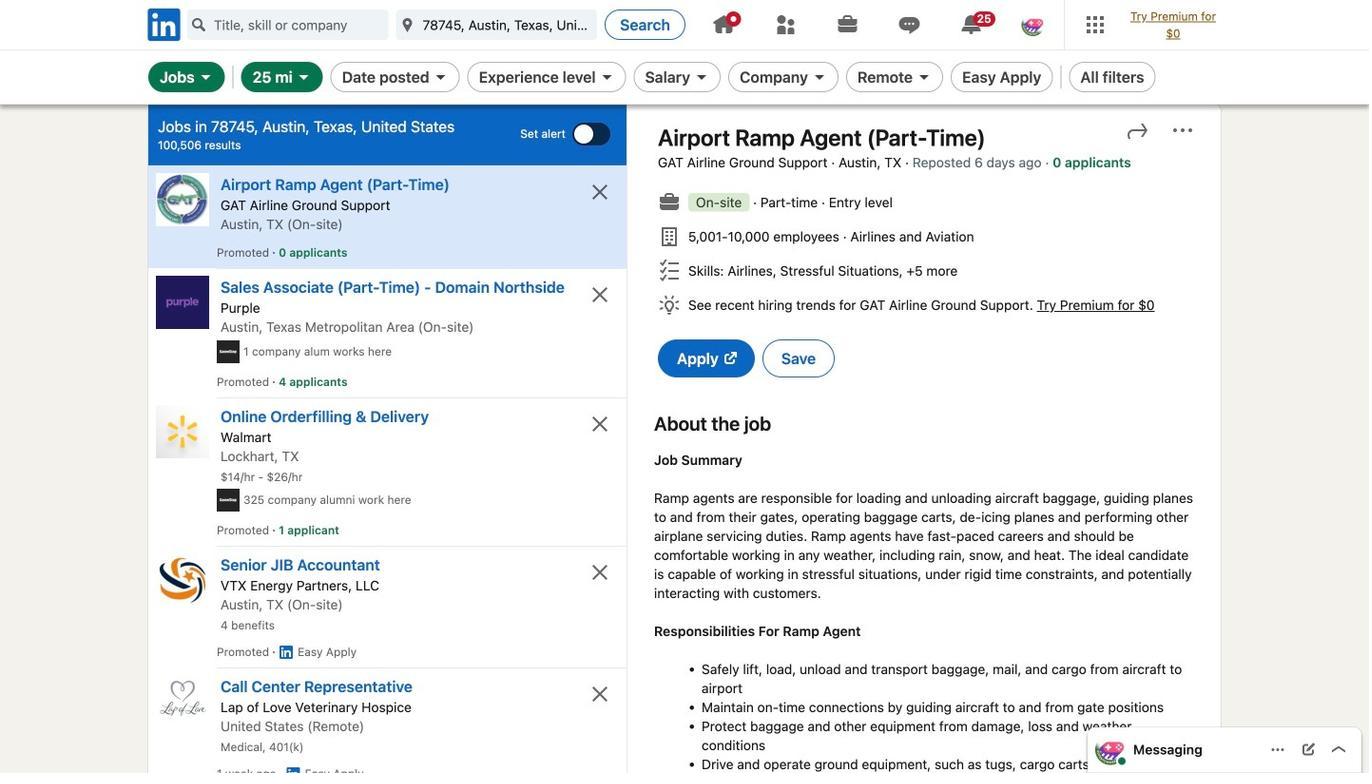 Task type: describe. For each thing, give the bounding box(es) containing it.
City, state, or zip code text field
[[396, 10, 597, 40]]

salary filter. clicking this button displays all salary filter options. image
[[694, 69, 709, 85]]

remote filter. clicking this button displays all remote filter options. image
[[917, 69, 932, 85]]

dismiss job image for walmart logo
[[589, 413, 611, 435]]

purple logo image
[[156, 276, 209, 329]]

linkedin image
[[145, 5, 184, 44]]

distance filter. clicking this button displays all distance filter options. image
[[296, 69, 312, 85]]

walmart logo image
[[156, 405, 209, 458]]

experience level filter. clicking this button displays all experience level filter options. image
[[600, 69, 615, 85]]

Search by title, skill, or company text field
[[187, 10, 388, 40]]



Task type: vqa. For each thing, say whether or not it's contained in the screenshot.
Dismiss job image for Lap of Love Veterinary Hospice logo
yes



Task type: locate. For each thing, give the bounding box(es) containing it.
dismiss job image
[[589, 181, 611, 203], [589, 283, 611, 306]]

gat airline ground support logo image
[[156, 173, 209, 226]]

0 vertical spatial dismiss job image
[[589, 413, 611, 435]]

3 dismiss job image from the top
[[589, 683, 611, 705]]

1 dismiss job image from the top
[[589, 181, 611, 203]]

dismiss job image for vtx energy partners, llc logo
[[589, 561, 611, 584]]

company filter. clicking this button displays all company filter options. image
[[812, 69, 827, 85]]

1 vertical spatial dismiss job image
[[589, 561, 611, 584]]

1 vertical spatial dismiss job image
[[589, 283, 611, 306]]

custom image
[[191, 17, 206, 32]]

2 dismiss job image from the top
[[589, 561, 611, 584]]

ruby anderson image
[[1095, 735, 1126, 765]]

ruby anderson image
[[1022, 13, 1045, 36]]

2 dismiss job image from the top
[[589, 283, 611, 306]]

1 dismiss job image from the top
[[589, 413, 611, 435]]

date posted filter. clicking this button displays all date posted filter options. image
[[433, 69, 448, 85]]

0 vertical spatial dismiss job image
[[589, 181, 611, 203]]

open messenger dropdown menu image
[[1270, 742, 1286, 757]]

dismiss job image
[[589, 413, 611, 435], [589, 561, 611, 584], [589, 683, 611, 705]]

share image
[[1126, 119, 1149, 142]]

2 vertical spatial dismiss job image
[[589, 683, 611, 705]]

Easy Apply filter. button
[[951, 62, 1053, 92]]

vtx energy partners, llc logo image
[[156, 553, 209, 607]]

lap of love veterinary hospice logo image
[[156, 675, 209, 728]]

filter by: jobs image
[[198, 69, 214, 85]]

linkedin image
[[145, 5, 184, 44]]

dismiss job image for lap of love veterinary hospice logo
[[589, 683, 611, 705]]



